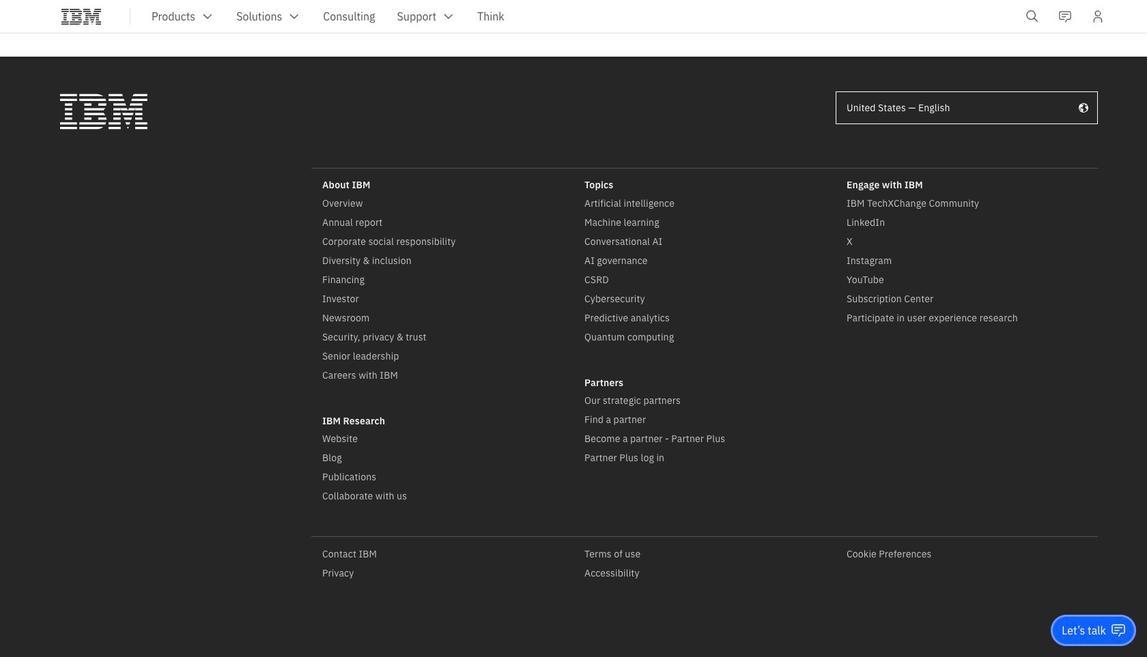 Task type: locate. For each thing, give the bounding box(es) containing it.
let's talk element
[[1062, 623, 1106, 638]]

contact us region
[[1051, 615, 1136, 647]]



